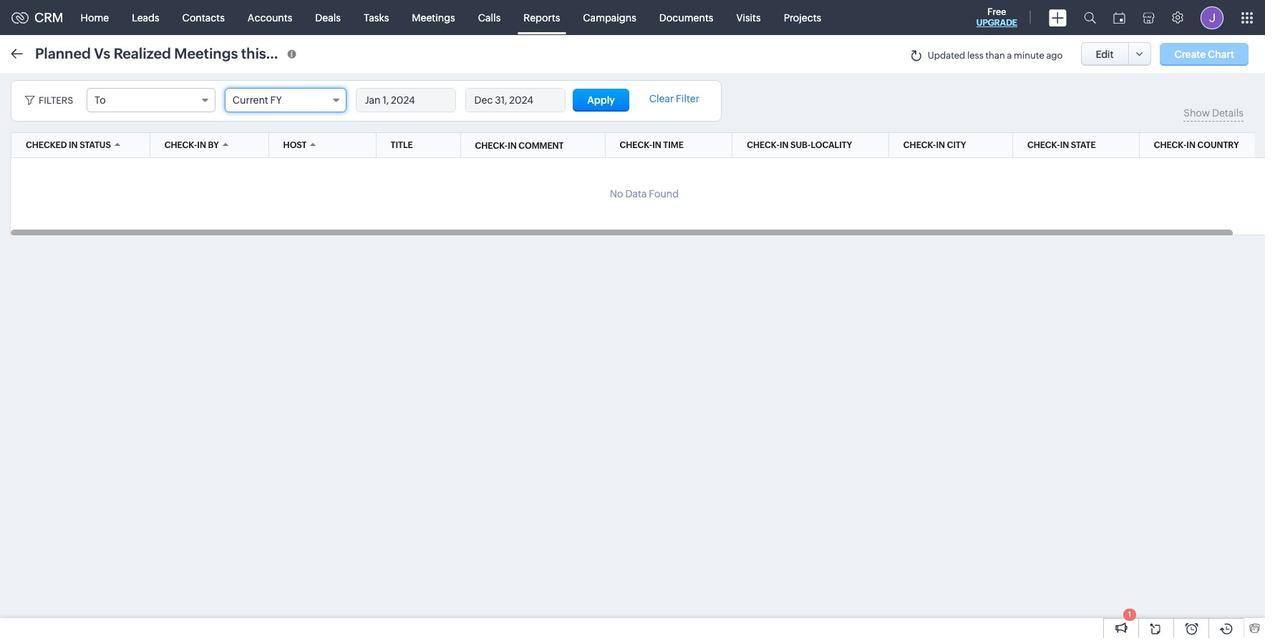 Task type: describe. For each thing, give the bounding box(es) containing it.
check-in by
[[165, 140, 219, 150]]

calls
[[478, 12, 501, 23]]

campaigns link
[[572, 0, 648, 35]]

updated
[[928, 50, 966, 61]]

meetings inside meetings link
[[412, 12, 455, 23]]

upgrade
[[977, 18, 1018, 28]]

deals
[[315, 12, 341, 23]]

status
[[80, 140, 111, 150]]

visits link
[[725, 0, 773, 35]]

check- for check-in state
[[1028, 140, 1061, 150]]

search image
[[1084, 11, 1097, 24]]

contacts
[[182, 12, 225, 23]]

in for by
[[197, 140, 206, 150]]

planned
[[35, 45, 91, 61]]

MMM D, YYYY text field
[[356, 89, 455, 112]]

leads
[[132, 12, 159, 23]]

1
[[1129, 611, 1132, 620]]

calendar image
[[1114, 12, 1126, 23]]

than
[[986, 50, 1005, 61]]

visits
[[737, 12, 761, 23]]

check- for check-in comment
[[475, 141, 508, 151]]

checked in status
[[26, 140, 111, 150]]

reports
[[524, 12, 560, 23]]

less
[[968, 50, 984, 61]]

in for comment
[[508, 141, 517, 151]]

data
[[626, 188, 647, 200]]

1 vertical spatial meetings
[[174, 45, 238, 61]]

realized
[[114, 45, 171, 61]]

tasks
[[364, 12, 389, 23]]

leads link
[[120, 0, 171, 35]]

check- for check-in sub-locality
[[747, 140, 780, 150]]

edit button
[[1081, 42, 1129, 66]]

sub-
[[791, 140, 811, 150]]

a
[[1007, 50, 1012, 61]]

projects
[[784, 12, 822, 23]]

check-in country
[[1154, 140, 1240, 150]]

free
[[988, 6, 1007, 17]]

To field
[[87, 88, 216, 112]]

tasks link
[[352, 0, 401, 35]]

checked
[[26, 140, 67, 150]]

check-in city
[[904, 140, 966, 150]]

time
[[664, 140, 684, 150]]

reports link
[[512, 0, 572, 35]]

vs
[[94, 45, 110, 61]]

check- for check-in country
[[1154, 140, 1187, 150]]

in for status
[[69, 140, 78, 150]]

projects link
[[773, 0, 833, 35]]

in for sub-
[[780, 140, 789, 150]]

in for time
[[653, 140, 662, 150]]

profile image
[[1201, 6, 1224, 29]]

check- for check-in city
[[904, 140, 937, 150]]

check-in comment
[[475, 141, 564, 151]]

Current FY field
[[225, 88, 347, 112]]

create
[[1175, 48, 1206, 60]]

check- for check-in time
[[620, 140, 653, 150]]

found
[[649, 188, 679, 200]]



Task type: locate. For each thing, give the bounding box(es) containing it.
this
[[241, 45, 266, 61]]

state
[[1071, 140, 1096, 150]]

current
[[233, 95, 268, 106]]

meetings link
[[401, 0, 467, 35]]

MMM D, YYYY text field
[[466, 89, 565, 112]]

edit
[[1096, 48, 1114, 60]]

crm
[[34, 10, 63, 25]]

in left by
[[197, 140, 206, 150]]

check- for check-in by
[[165, 140, 197, 150]]

in left status
[[69, 140, 78, 150]]

check-in state
[[1028, 140, 1096, 150]]

2 in from the left
[[197, 140, 206, 150]]

check- left comment on the top left
[[475, 141, 508, 151]]

fy
[[270, 95, 282, 106]]

6 check- from the left
[[1154, 140, 1187, 150]]

meetings down the contacts
[[174, 45, 238, 61]]

current fy
[[233, 95, 282, 106]]

no
[[610, 188, 624, 200]]

apply
[[587, 95, 615, 106]]

documents
[[660, 12, 714, 23]]

free upgrade
[[977, 6, 1018, 28]]

filters
[[39, 95, 73, 106]]

crm link
[[11, 10, 63, 25]]

campaigns
[[583, 12, 637, 23]]

check-
[[165, 140, 197, 150], [620, 140, 653, 150], [747, 140, 780, 150], [904, 140, 937, 150], [1028, 140, 1061, 150], [1154, 140, 1187, 150], [475, 141, 508, 151]]

ago
[[1047, 50, 1063, 61]]

city
[[947, 140, 966, 150]]

clear
[[649, 93, 674, 105]]

1 check- from the left
[[165, 140, 197, 150]]

4 check- from the left
[[904, 140, 937, 150]]

accounts link
[[236, 0, 304, 35]]

4 in from the left
[[780, 140, 789, 150]]

logo image
[[11, 12, 29, 23]]

profile element
[[1193, 0, 1233, 35]]

create menu image
[[1049, 9, 1067, 26]]

home link
[[69, 0, 120, 35]]

in for country
[[1187, 140, 1196, 150]]

create chart button
[[1161, 43, 1249, 66]]

planned vs realized meetings this month
[[35, 45, 314, 61]]

check-in sub-locality
[[747, 140, 852, 150]]

accounts
[[248, 12, 292, 23]]

meetings left calls
[[412, 12, 455, 23]]

title
[[391, 140, 413, 150]]

in left the sub- on the right
[[780, 140, 789, 150]]

7 check- from the left
[[475, 141, 508, 151]]

check- left city
[[904, 140, 937, 150]]

in left comment on the top left
[[508, 141, 517, 151]]

create chart
[[1175, 48, 1235, 60]]

check- left the sub- on the right
[[747, 140, 780, 150]]

3 check- from the left
[[747, 140, 780, 150]]

minute
[[1014, 50, 1045, 61]]

deals link
[[304, 0, 352, 35]]

country
[[1198, 140, 1240, 150]]

7 in from the left
[[1187, 140, 1196, 150]]

check- left state
[[1028, 140, 1061, 150]]

check- left time
[[620, 140, 653, 150]]

month
[[269, 45, 314, 61]]

check-in time
[[620, 140, 684, 150]]

in left time
[[653, 140, 662, 150]]

6 in from the left
[[1061, 140, 1070, 150]]

clear filter
[[649, 93, 700, 105]]

documents link
[[648, 0, 725, 35]]

in
[[69, 140, 78, 150], [197, 140, 206, 150], [653, 140, 662, 150], [780, 140, 789, 150], [937, 140, 946, 150], [1061, 140, 1070, 150], [1187, 140, 1196, 150], [508, 141, 517, 151]]

home
[[81, 12, 109, 23]]

0 vertical spatial meetings
[[412, 12, 455, 23]]

to
[[95, 95, 106, 106]]

8 in from the left
[[508, 141, 517, 151]]

3 in from the left
[[653, 140, 662, 150]]

contacts link
[[171, 0, 236, 35]]

5 check- from the left
[[1028, 140, 1061, 150]]

apply button
[[573, 89, 629, 112]]

check- left by
[[165, 140, 197, 150]]

filter
[[676, 93, 700, 105]]

search element
[[1076, 0, 1105, 35]]

chart
[[1208, 48, 1235, 60]]

1 horizontal spatial meetings
[[412, 12, 455, 23]]

create menu element
[[1041, 0, 1076, 35]]

calls link
[[467, 0, 512, 35]]

by
[[208, 140, 219, 150]]

1 in from the left
[[69, 140, 78, 150]]

5 in from the left
[[937, 140, 946, 150]]

in left country
[[1187, 140, 1196, 150]]

no data found
[[610, 188, 679, 200]]

comment
[[519, 141, 564, 151]]

updated less than a minute ago
[[928, 50, 1063, 61]]

in for city
[[937, 140, 946, 150]]

host
[[283, 140, 307, 150]]

2 check- from the left
[[620, 140, 653, 150]]

0 horizontal spatial meetings
[[174, 45, 238, 61]]

in left city
[[937, 140, 946, 150]]

check- left country
[[1154, 140, 1187, 150]]

in left state
[[1061, 140, 1070, 150]]

locality
[[811, 140, 852, 150]]

in for state
[[1061, 140, 1070, 150]]

meetings
[[412, 12, 455, 23], [174, 45, 238, 61]]



Task type: vqa. For each thing, say whether or not it's contained in the screenshot.
Sub-
yes



